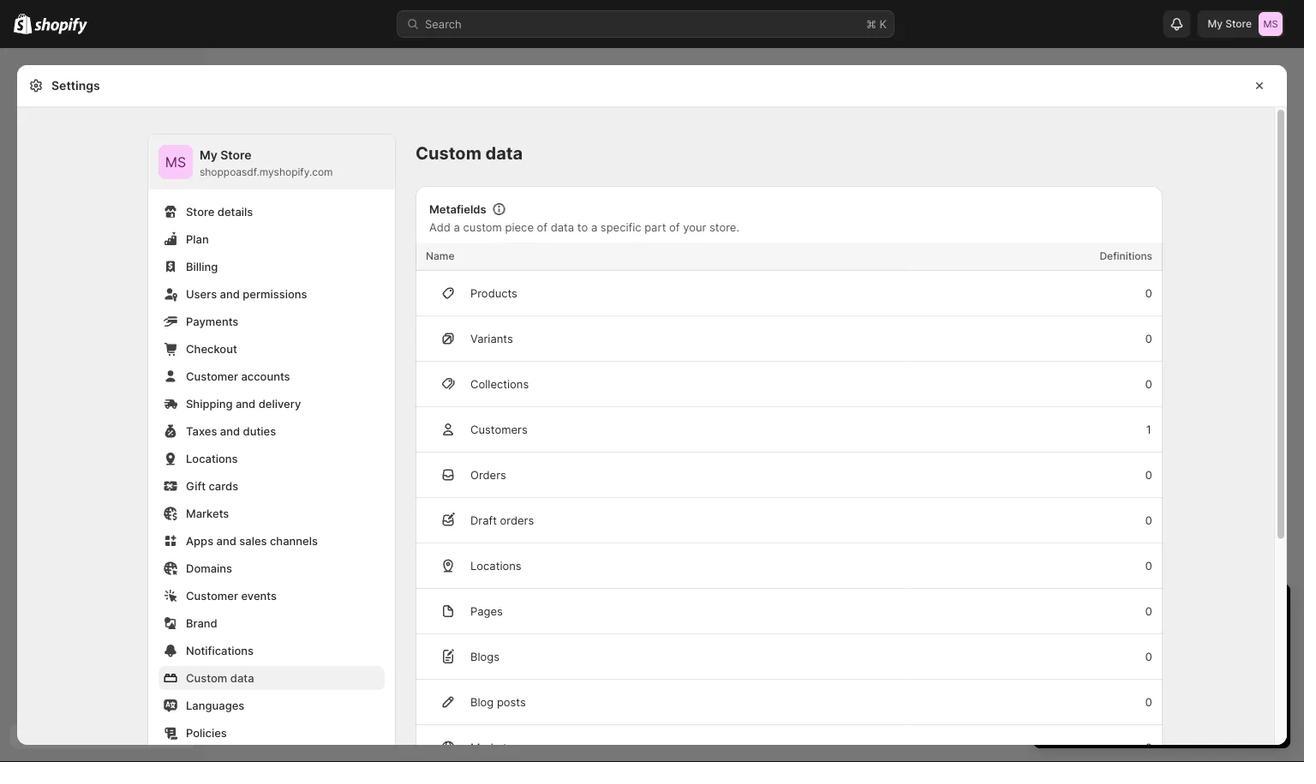 Task type: describe. For each thing, give the bounding box(es) containing it.
in
[[1141, 599, 1155, 620]]

my for my store
[[1209, 18, 1224, 30]]

orders
[[471, 468, 507, 481]]

3
[[1089, 647, 1096, 661]]

customers
[[471, 423, 528, 436]]

sales
[[239, 534, 267, 547]]

store details link
[[159, 200, 385, 224]]

shop settings menu element
[[148, 135, 395, 762]]

duties
[[243, 424, 276, 438]]

settings
[[51, 78, 100, 93]]

and for shipping
[[236, 397, 256, 410]]

delivery
[[259, 397, 301, 410]]

gift cards
[[186, 479, 238, 493]]

notifications
[[186, 644, 254, 657]]

switch
[[1051, 630, 1087, 643]]

users and permissions
[[186, 287, 307, 301]]

my store image
[[159, 145, 193, 179]]

and up $1/month
[[1164, 630, 1184, 643]]

channels
[[270, 534, 318, 547]]

brand
[[186, 616, 218, 630]]

domains link
[[159, 556, 385, 580]]

payments
[[186, 315, 239, 328]]

store inside to customize your online store and add bonus features
[[1100, 682, 1126, 695]]

brand link
[[159, 611, 385, 635]]

apps and sales channels
[[186, 534, 318, 547]]

plan link
[[159, 227, 385, 251]]

and for taxes
[[220, 424, 240, 438]]

features
[[1211, 682, 1255, 695]]

permissions
[[243, 287, 307, 301]]

months
[[1099, 647, 1138, 661]]

0 vertical spatial store
[[1112, 665, 1139, 678]]

first
[[1065, 647, 1086, 661]]

orders
[[500, 514, 534, 527]]

2 days left in your trial
[[1051, 599, 1231, 620]]

my store shoppoasdf.myshopify.com
[[200, 148, 333, 178]]

details
[[218, 205, 253, 218]]

2
[[1051, 599, 1062, 620]]

accounts
[[241, 370, 290, 383]]

store.
[[710, 220, 740, 234]]

my for my store shoppoasdf.myshopify.com
[[200, 148, 218, 162]]

first 3 months for $1/month
[[1065, 647, 1209, 661]]

plan
[[186, 232, 209, 246]]

draft orders
[[471, 514, 534, 527]]

taxes and duties link
[[159, 419, 385, 443]]

2 days left in your trial element
[[1034, 628, 1291, 749]]

add a custom piece of data to a specific part of your store.
[[430, 220, 740, 234]]

search
[[425, 17, 462, 30]]

blog posts
[[471, 695, 526, 709]]

0 horizontal spatial a
[[454, 220, 460, 234]]

0 for pages
[[1146, 604, 1153, 618]]

settings dialog
[[17, 65, 1288, 762]]

store details
[[186, 205, 253, 218]]

taxes
[[186, 424, 217, 438]]

$50
[[1065, 665, 1086, 678]]

shipping
[[186, 397, 233, 410]]

checkout link
[[159, 337, 385, 361]]

days
[[1066, 599, 1105, 620]]

your inside dropdown button
[[1160, 599, 1196, 620]]

1
[[1146, 423, 1153, 436]]

for
[[1142, 647, 1156, 661]]

customer for customer events
[[186, 589, 238, 602]]

⌘ k
[[867, 17, 887, 30]]

languages
[[186, 699, 245, 712]]

0 for products
[[1146, 286, 1153, 300]]

customer for customer accounts
[[186, 370, 238, 383]]

events
[[241, 589, 277, 602]]

gift
[[186, 479, 206, 493]]

your right pick
[[1152, 713, 1174, 725]]

draft
[[471, 514, 497, 527]]

1 horizontal spatial shopify image
[[34, 18, 88, 35]]

2 horizontal spatial a
[[1104, 630, 1110, 643]]

custom data inside shop settings menu element
[[186, 671, 254, 685]]

shipping and delivery
[[186, 397, 301, 410]]

users
[[186, 287, 217, 301]]

ms button
[[159, 145, 193, 179]]

⌘
[[867, 17, 877, 30]]

customer accounts link
[[159, 364, 385, 388]]

pages
[[471, 604, 503, 618]]

domains
[[186, 562, 232, 575]]

0 for locations
[[1146, 559, 1153, 572]]

1 of from the left
[[537, 220, 548, 234]]

notifications link
[[159, 639, 385, 663]]

2 horizontal spatial data
[[551, 220, 575, 234]]

variants
[[471, 332, 513, 345]]

customer accounts
[[186, 370, 290, 383]]

apps
[[186, 534, 214, 547]]

app
[[1089, 665, 1109, 678]]



Task type: locate. For each thing, give the bounding box(es) containing it.
shoppoasdf.myshopify.com
[[200, 166, 333, 178]]

1 vertical spatial data
[[551, 220, 575, 234]]

markets inside markets link
[[186, 507, 229, 520]]

and
[[220, 287, 240, 301], [236, 397, 256, 410], [220, 424, 240, 438], [217, 534, 237, 547], [1164, 630, 1184, 643], [1130, 682, 1149, 695]]

switch to a paid plan and get:
[[1051, 630, 1208, 643]]

3 0 from the top
[[1146, 377, 1153, 391]]

0 vertical spatial customer
[[186, 370, 238, 383]]

your up features
[[1246, 665, 1269, 678]]

my right "ms" button in the top left of the page
[[200, 148, 218, 162]]

0 vertical spatial store
[[1226, 18, 1253, 30]]

0 for draft orders
[[1146, 514, 1153, 527]]

to down $1/month
[[1175, 665, 1186, 678]]

custom data up metafields
[[416, 143, 523, 164]]

your inside settings dialog
[[684, 220, 707, 234]]

custom data link
[[159, 666, 385, 690]]

piece
[[505, 220, 534, 234]]

and left add
[[1130, 682, 1149, 695]]

0 vertical spatial markets
[[186, 507, 229, 520]]

2 vertical spatial to
[[1175, 665, 1186, 678]]

my inside my store shoppoasdf.myshopify.com
[[200, 148, 218, 162]]

0 horizontal spatial custom data
[[186, 671, 254, 685]]

plan up for
[[1139, 630, 1161, 643]]

2 of from the left
[[670, 220, 680, 234]]

1 horizontal spatial of
[[670, 220, 680, 234]]

0 for variants
[[1146, 332, 1153, 345]]

locations down draft orders
[[471, 559, 522, 572]]

and for apps
[[217, 534, 237, 547]]

0 horizontal spatial shopify image
[[14, 13, 32, 34]]

1 horizontal spatial store
[[221, 148, 252, 162]]

your left store.
[[684, 220, 707, 234]]

2 0 from the top
[[1146, 332, 1153, 345]]

0 horizontal spatial my
[[200, 148, 218, 162]]

to up 3
[[1090, 630, 1101, 643]]

languages link
[[159, 694, 385, 718]]

shipping and delivery link
[[159, 392, 385, 416]]

$1/month
[[1159, 647, 1209, 661]]

markets
[[186, 507, 229, 520], [471, 741, 513, 754]]

customer down checkout
[[186, 370, 238, 383]]

store up "shoppoasdf.myshopify.com"
[[221, 148, 252, 162]]

name
[[426, 250, 455, 262]]

1 0 from the top
[[1146, 286, 1153, 300]]

0 vertical spatial custom data
[[416, 143, 523, 164]]

dialog
[[1295, 65, 1305, 745]]

and inside to customize your online store and add bonus features
[[1130, 682, 1149, 695]]

definitions
[[1100, 250, 1153, 262]]

part
[[645, 220, 667, 234]]

users and permissions link
[[159, 282, 385, 306]]

0 vertical spatial my
[[1209, 18, 1224, 30]]

$50 app store credit link
[[1065, 665, 1172, 678]]

customer down domains
[[186, 589, 238, 602]]

store for my store shoppoasdf.myshopify.com
[[221, 148, 252, 162]]

1 vertical spatial markets
[[471, 741, 513, 754]]

0 horizontal spatial markets
[[186, 507, 229, 520]]

to inside to customize your online store and add bonus features
[[1175, 665, 1186, 678]]

specific
[[601, 220, 642, 234]]

1 horizontal spatial markets
[[471, 741, 513, 754]]

left
[[1110, 599, 1136, 620]]

data up metafields
[[486, 143, 523, 164]]

0
[[1146, 286, 1153, 300], [1146, 332, 1153, 345], [1146, 377, 1153, 391], [1146, 468, 1153, 481], [1146, 514, 1153, 527], [1146, 559, 1153, 572], [1146, 604, 1153, 618], [1146, 650, 1153, 663], [1146, 695, 1153, 709], [1146, 741, 1153, 754]]

1 vertical spatial to
[[1090, 630, 1101, 643]]

1 vertical spatial locations
[[471, 559, 522, 572]]

bonus
[[1176, 682, 1208, 695]]

store
[[1226, 18, 1253, 30], [221, 148, 252, 162], [186, 205, 215, 218]]

to
[[578, 220, 588, 234], [1090, 630, 1101, 643], [1175, 665, 1186, 678]]

0 for collections
[[1146, 377, 1153, 391]]

store inside my store shoppoasdf.myshopify.com
[[221, 148, 252, 162]]

1 vertical spatial plan
[[1176, 713, 1197, 725]]

0 vertical spatial custom
[[416, 143, 482, 164]]

policies
[[186, 726, 227, 740]]

store down $50 app store credit
[[1100, 682, 1126, 695]]

2 horizontal spatial store
[[1226, 18, 1253, 30]]

and right taxes
[[220, 424, 240, 438]]

to inside settings dialog
[[578, 220, 588, 234]]

plan
[[1139, 630, 1161, 643], [1176, 713, 1197, 725]]

your inside to customize your online store and add bonus features
[[1246, 665, 1269, 678]]

plan down bonus
[[1176, 713, 1197, 725]]

$50 app store credit
[[1065, 665, 1172, 678]]

2 customer from the top
[[186, 589, 238, 602]]

0 for markets
[[1146, 741, 1153, 754]]

data down notifications
[[230, 671, 254, 685]]

1 horizontal spatial plan
[[1176, 713, 1197, 725]]

6 0 from the top
[[1146, 559, 1153, 572]]

my store image
[[1260, 12, 1284, 36]]

1 vertical spatial customer
[[186, 589, 238, 602]]

customize
[[1189, 665, 1243, 678]]

to left specific
[[578, 220, 588, 234]]

custom data
[[416, 143, 523, 164], [186, 671, 254, 685]]

5 0 from the top
[[1146, 514, 1153, 527]]

billing
[[186, 260, 218, 273]]

1 horizontal spatial custom data
[[416, 143, 523, 164]]

of right the piece
[[537, 220, 548, 234]]

custom
[[463, 220, 502, 234]]

taxes and duties
[[186, 424, 276, 438]]

2 days left in your trial button
[[1034, 584, 1291, 620]]

store
[[1112, 665, 1139, 678], [1100, 682, 1126, 695]]

2 vertical spatial data
[[230, 671, 254, 685]]

and down customer accounts
[[236, 397, 256, 410]]

0 for blog posts
[[1146, 695, 1153, 709]]

0 horizontal spatial locations
[[186, 452, 238, 465]]

my store
[[1209, 18, 1253, 30]]

custom up metafields
[[416, 143, 482, 164]]

and right apps
[[217, 534, 237, 547]]

of
[[537, 220, 548, 234], [670, 220, 680, 234]]

and right users
[[220, 287, 240, 301]]

blog
[[471, 695, 494, 709]]

4 0 from the top
[[1146, 468, 1153, 481]]

7 0 from the top
[[1146, 604, 1153, 618]]

a left specific
[[592, 220, 598, 234]]

1 horizontal spatial my
[[1209, 18, 1224, 30]]

paid
[[1113, 630, 1136, 643]]

products
[[471, 286, 518, 300]]

a left paid
[[1104, 630, 1110, 643]]

my left my store image
[[1209, 18, 1224, 30]]

locations link
[[159, 447, 385, 471]]

10 0 from the top
[[1146, 741, 1153, 754]]

2 vertical spatial store
[[186, 205, 215, 218]]

2 horizontal spatial to
[[1175, 665, 1186, 678]]

a right add
[[454, 220, 460, 234]]

1 vertical spatial store
[[1100, 682, 1126, 695]]

apps and sales channels link
[[159, 529, 385, 553]]

1 horizontal spatial a
[[592, 220, 598, 234]]

markets down 'gift cards'
[[186, 507, 229, 520]]

locations up 'gift cards'
[[186, 452, 238, 465]]

and for users
[[220, 287, 240, 301]]

custom up languages
[[186, 671, 228, 685]]

billing link
[[159, 255, 385, 279]]

k
[[880, 17, 887, 30]]

data inside shop settings menu element
[[230, 671, 254, 685]]

custom data down notifications
[[186, 671, 254, 685]]

markets down blog posts
[[471, 741, 513, 754]]

0 vertical spatial to
[[578, 220, 588, 234]]

custom inside shop settings menu element
[[186, 671, 228, 685]]

customer events link
[[159, 584, 385, 608]]

pick your plan link
[[1051, 707, 1274, 731]]

0 for orders
[[1146, 468, 1153, 481]]

pick your plan
[[1128, 713, 1197, 725]]

get:
[[1187, 630, 1208, 643]]

1 vertical spatial store
[[221, 148, 252, 162]]

0 horizontal spatial data
[[230, 671, 254, 685]]

9 0 from the top
[[1146, 695, 1153, 709]]

0 horizontal spatial plan
[[1139, 630, 1161, 643]]

0 for blogs
[[1146, 650, 1153, 663]]

payments link
[[159, 310, 385, 334]]

locations inside shop settings menu element
[[186, 452, 238, 465]]

1 vertical spatial custom data
[[186, 671, 254, 685]]

my
[[1209, 18, 1224, 30], [200, 148, 218, 162]]

8 0 from the top
[[1146, 650, 1153, 663]]

store for my store
[[1226, 18, 1253, 30]]

store left my store image
[[1226, 18, 1253, 30]]

add
[[1152, 682, 1173, 695]]

0 horizontal spatial of
[[537, 220, 548, 234]]

collections
[[471, 377, 529, 391]]

of right part
[[670, 220, 680, 234]]

1 horizontal spatial data
[[486, 143, 523, 164]]

1 horizontal spatial to
[[1090, 630, 1101, 643]]

1 horizontal spatial custom
[[416, 143, 482, 164]]

cards
[[209, 479, 238, 493]]

store down months
[[1112, 665, 1139, 678]]

a
[[454, 220, 460, 234], [592, 220, 598, 234], [1104, 630, 1110, 643]]

blogs
[[471, 650, 500, 663]]

1 horizontal spatial locations
[[471, 559, 522, 572]]

1 customer from the top
[[186, 370, 238, 383]]

customer events
[[186, 589, 277, 602]]

0 vertical spatial plan
[[1139, 630, 1161, 643]]

0 horizontal spatial custom
[[186, 671, 228, 685]]

1 vertical spatial my
[[200, 148, 218, 162]]

0 horizontal spatial to
[[578, 220, 588, 234]]

0 vertical spatial locations
[[186, 452, 238, 465]]

to customize your online store and add bonus features
[[1065, 665, 1269, 695]]

locations
[[186, 452, 238, 465], [471, 559, 522, 572]]

1 vertical spatial custom
[[186, 671, 228, 685]]

0 horizontal spatial store
[[186, 205, 215, 218]]

policies link
[[159, 721, 385, 745]]

metafields
[[430, 202, 487, 216]]

your
[[684, 220, 707, 234], [1160, 599, 1196, 620], [1246, 665, 1269, 678], [1152, 713, 1174, 725]]

shopify image
[[14, 13, 32, 34], [34, 18, 88, 35]]

credit
[[1142, 665, 1172, 678]]

data right the piece
[[551, 220, 575, 234]]

posts
[[497, 695, 526, 709]]

your right in
[[1160, 599, 1196, 620]]

store up plan
[[186, 205, 215, 218]]

0 vertical spatial data
[[486, 143, 523, 164]]

online
[[1065, 682, 1096, 695]]

customer
[[186, 370, 238, 383], [186, 589, 238, 602]]

markets link
[[159, 502, 385, 526]]



Task type: vqa. For each thing, say whether or not it's contained in the screenshot.


